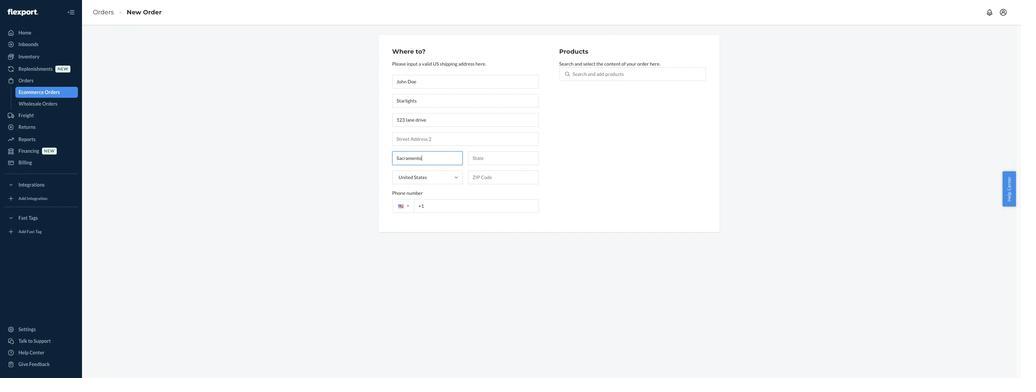 Task type: locate. For each thing, give the bounding box(es) containing it.
settings
[[18, 327, 36, 332]]

1 horizontal spatial help
[[1007, 192, 1013, 202]]

add left integration
[[18, 196, 26, 201]]

1 vertical spatial help center
[[18, 350, 44, 356]]

order
[[143, 8, 162, 16]]

integration
[[27, 196, 48, 201]]

orders left new
[[93, 8, 114, 16]]

orders link
[[93, 8, 114, 16], [4, 75, 78, 86]]

center
[[1007, 177, 1013, 191], [30, 350, 44, 356]]

number
[[407, 190, 423, 196]]

fast
[[18, 215, 28, 221], [27, 229, 35, 234]]

0 horizontal spatial help center
[[18, 350, 44, 356]]

inbounds
[[18, 41, 38, 47]]

1 vertical spatial and
[[588, 71, 596, 77]]

1 vertical spatial new
[[44, 149, 55, 154]]

valid
[[422, 61, 432, 67]]

to
[[28, 338, 33, 344]]

address
[[459, 61, 475, 67]]

home link
[[4, 27, 78, 38]]

orders down ecommerce orders link
[[42, 101, 57, 107]]

integrations
[[18, 182, 45, 188]]

0 vertical spatial help center
[[1007, 177, 1013, 202]]

1 vertical spatial fast
[[27, 229, 35, 234]]

orders inside breadcrumbs navigation
[[93, 8, 114, 16]]

add
[[597, 71, 605, 77]]

a
[[419, 61, 421, 67]]

0 horizontal spatial here.
[[476, 61, 487, 67]]

states
[[414, 174, 427, 180]]

1 vertical spatial center
[[30, 350, 44, 356]]

your
[[627, 61, 637, 67]]

phone number
[[392, 190, 423, 196]]

give
[[18, 362, 28, 367]]

Company name text field
[[392, 94, 539, 108]]

products
[[560, 48, 589, 55]]

order
[[638, 61, 650, 67]]

ecommerce orders
[[19, 89, 60, 95]]

1 horizontal spatial help center
[[1007, 177, 1013, 202]]

tags
[[29, 215, 38, 221]]

add fast tag link
[[4, 226, 78, 237]]

talk to support
[[18, 338, 51, 344]]

search right search image
[[573, 71, 587, 77]]

close navigation image
[[67, 8, 75, 16]]

where
[[392, 48, 414, 55]]

State text field
[[469, 151, 539, 165]]

fast inside fast tags dropdown button
[[18, 215, 28, 221]]

new down 'reports' link
[[44, 149, 55, 154]]

1 here. from the left
[[476, 61, 487, 67]]

orders up ecommerce
[[18, 78, 34, 83]]

1 vertical spatial orders link
[[4, 75, 78, 86]]

help center link
[[4, 348, 78, 358]]

1 add from the top
[[18, 196, 26, 201]]

help center
[[1007, 177, 1013, 202], [18, 350, 44, 356]]

0 vertical spatial new
[[58, 66, 68, 72]]

help
[[1007, 192, 1013, 202], [18, 350, 29, 356]]

0 vertical spatial orders link
[[93, 8, 114, 16]]

add integration link
[[4, 193, 78, 204]]

new order
[[127, 8, 162, 16]]

2 add from the top
[[18, 229, 26, 234]]

search
[[560, 61, 574, 67], [573, 71, 587, 77]]

center inside button
[[1007, 177, 1013, 191]]

search and select the content of your order here.
[[560, 61, 661, 67]]

1 vertical spatial add
[[18, 229, 26, 234]]

add down fast tags
[[18, 229, 26, 234]]

1 horizontal spatial new
[[58, 66, 68, 72]]

search image
[[566, 72, 570, 77]]

orders link inside breadcrumbs navigation
[[93, 8, 114, 16]]

search up search image
[[560, 61, 574, 67]]

give feedback button
[[4, 359, 78, 370]]

fast left tags
[[18, 215, 28, 221]]

inventory link
[[4, 51, 78, 62]]

1 horizontal spatial center
[[1007, 177, 1013, 191]]

new order link
[[127, 8, 162, 16]]

0 horizontal spatial help
[[18, 350, 29, 356]]

0 vertical spatial and
[[575, 61, 583, 67]]

and left add on the right of the page
[[588, 71, 596, 77]]

please
[[392, 61, 406, 67]]

and
[[575, 61, 583, 67], [588, 71, 596, 77]]

1 vertical spatial search
[[573, 71, 587, 77]]

integrations button
[[4, 180, 78, 191]]

fast left tag
[[27, 229, 35, 234]]

0 vertical spatial center
[[1007, 177, 1013, 191]]

the
[[597, 61, 604, 67]]

orders
[[93, 8, 114, 16], [18, 78, 34, 83], [45, 89, 60, 95], [42, 101, 57, 107]]

0 horizontal spatial and
[[575, 61, 583, 67]]

here. right address at left
[[476, 61, 487, 67]]

new
[[58, 66, 68, 72], [44, 149, 55, 154]]

0 vertical spatial add
[[18, 196, 26, 201]]

flexport logo image
[[8, 9, 38, 16]]

billing link
[[4, 157, 78, 168]]

0 vertical spatial search
[[560, 61, 574, 67]]

tag
[[35, 229, 42, 234]]

orders link left new
[[93, 8, 114, 16]]

0 horizontal spatial new
[[44, 149, 55, 154]]

0 vertical spatial help
[[1007, 192, 1013, 202]]

1 horizontal spatial here.
[[650, 61, 661, 67]]

please input a valid us shipping address here.
[[392, 61, 487, 67]]

1 vertical spatial help
[[18, 350, 29, 356]]

1 (702) 123-4567 telephone field
[[392, 199, 539, 213]]

1 horizontal spatial orders link
[[93, 8, 114, 16]]

add for add fast tag
[[18, 229, 26, 234]]

here.
[[476, 61, 487, 67], [650, 61, 661, 67]]

open account menu image
[[1000, 8, 1008, 16]]

give feedback
[[18, 362, 50, 367]]

add
[[18, 196, 26, 201], [18, 229, 26, 234]]

financing
[[18, 148, 39, 154]]

0 vertical spatial fast
[[18, 215, 28, 221]]

reports
[[18, 136, 36, 142]]

orders link up the ecommerce orders
[[4, 75, 78, 86]]

new
[[127, 8, 141, 16]]

and left select
[[575, 61, 583, 67]]

0 horizontal spatial center
[[30, 350, 44, 356]]

new down inventory link
[[58, 66, 68, 72]]

1 horizontal spatial and
[[588, 71, 596, 77]]

here. right 'order'
[[650, 61, 661, 67]]

where to?
[[392, 48, 426, 55]]



Task type: vqa. For each thing, say whether or not it's contained in the screenshot.
"Reports" to the right
no



Task type: describe. For each thing, give the bounding box(es) containing it.
0 horizontal spatial orders link
[[4, 75, 78, 86]]

help center inside "help center" button
[[1007, 177, 1013, 202]]

orders up "wholesale orders" "link"
[[45, 89, 60, 95]]

replenishments
[[18, 66, 53, 72]]

of
[[622, 61, 626, 67]]

fast tags
[[18, 215, 38, 221]]

add fast tag
[[18, 229, 42, 234]]

2 here. from the left
[[650, 61, 661, 67]]

new for replenishments
[[58, 66, 68, 72]]

input
[[407, 61, 418, 67]]

us
[[433, 61, 439, 67]]

to?
[[416, 48, 426, 55]]

talk to support button
[[4, 336, 78, 347]]

returns
[[18, 124, 36, 130]]

search for search and select the content of your order here.
[[560, 61, 574, 67]]

fast inside add fast tag link
[[27, 229, 35, 234]]

add integration
[[18, 196, 48, 201]]

breadcrumbs navigation
[[88, 2, 167, 22]]

home
[[18, 30, 31, 36]]

billing
[[18, 160, 32, 166]]

united states
[[399, 174, 427, 180]]

united states: + 1 image
[[407, 206, 409, 207]]

help inside button
[[1007, 192, 1013, 202]]

united
[[399, 174, 413, 180]]

and for add
[[588, 71, 596, 77]]

City text field
[[392, 151, 463, 165]]

wholesale orders
[[19, 101, 57, 107]]

talk
[[18, 338, 27, 344]]

search for search and add products
[[573, 71, 587, 77]]

ecommerce orders link
[[15, 87, 78, 98]]

freight link
[[4, 110, 78, 121]]

new for financing
[[44, 149, 55, 154]]

search and add products
[[573, 71, 624, 77]]

products
[[606, 71, 624, 77]]

Street Address 2 text field
[[392, 132, 539, 146]]

reports link
[[4, 134, 78, 145]]

First & Last Name text field
[[392, 75, 539, 89]]

returns link
[[4, 122, 78, 133]]

select
[[584, 61, 596, 67]]

help center button
[[1004, 172, 1017, 207]]

orders inside "link"
[[42, 101, 57, 107]]

wholesale
[[19, 101, 41, 107]]

content
[[605, 61, 621, 67]]

settings link
[[4, 324, 78, 335]]

ecommerce
[[19, 89, 44, 95]]

add for add integration
[[18, 196, 26, 201]]

open notifications image
[[986, 8, 995, 16]]

Street Address text field
[[392, 113, 539, 127]]

fast tags button
[[4, 213, 78, 224]]

ZIP Code text field
[[469, 171, 539, 184]]

feedback
[[29, 362, 50, 367]]

inventory
[[18, 54, 39, 60]]

and for select
[[575, 61, 583, 67]]

inbounds link
[[4, 39, 78, 50]]

help center inside help center link
[[18, 350, 44, 356]]

shipping
[[440, 61, 458, 67]]

phone
[[392, 190, 406, 196]]

wholesale orders link
[[15, 99, 78, 109]]

support
[[34, 338, 51, 344]]

freight
[[18, 113, 34, 118]]



